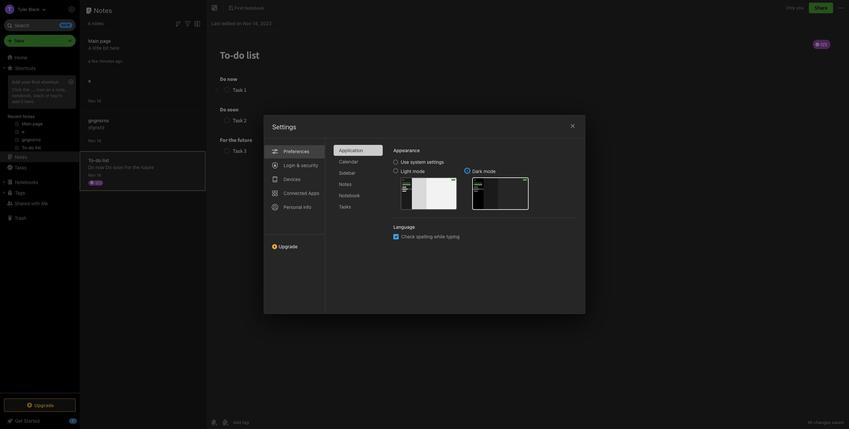 Task type: vqa. For each thing, say whether or not it's contained in the screenshot.
Preferences
yes



Task type: describe. For each thing, give the bounding box(es) containing it.
shared
[[15, 201, 30, 206]]

tags button
[[0, 187, 79, 198]]

gngnsrns
[[88, 118, 109, 123]]

all changes saved
[[808, 420, 844, 425]]

1 horizontal spatial upgrade button
[[264, 235, 325, 252]]

tree containing home
[[0, 52, 80, 393]]

tasks tab
[[334, 201, 383, 212]]

first notebook
[[235, 5, 264, 10]]

share button
[[809, 3, 834, 13]]

upgrade for the right upgrade popup button
[[279, 244, 298, 250]]

info
[[303, 204, 311, 210]]

language
[[394, 224, 415, 230]]

tasks inside button
[[15, 165, 27, 170]]

login
[[284, 163, 295, 168]]

minutes
[[99, 59, 114, 64]]

settings
[[427, 159, 444, 165]]

login & security
[[284, 163, 318, 168]]

add your first shortcut
[[12, 79, 58, 85]]

0/3
[[96, 180, 102, 185]]

2 do from the left
[[106, 164, 112, 170]]

trash
[[15, 215, 26, 221]]

list
[[103, 157, 109, 163]]

tag
[[51, 93, 57, 98]]

main
[[88, 38, 99, 44]]

shortcut
[[41, 79, 58, 85]]

connected
[[284, 190, 307, 196]]

to-
[[88, 157, 96, 163]]

new
[[15, 38, 24, 43]]

dark
[[473, 169, 483, 174]]

trash link
[[0, 213, 79, 223]]

&
[[297, 163, 300, 168]]

while
[[434, 234, 445, 240]]

few
[[92, 59, 98, 64]]

expand note image
[[211, 4, 219, 12]]

upgrade for bottommost upgrade popup button
[[34, 403, 54, 408]]

check
[[402, 234, 415, 240]]

dark mode
[[473, 169, 496, 174]]

note,
[[56, 87, 66, 92]]

a
[[88, 45, 91, 51]]

icon
[[36, 87, 45, 92]]

little
[[93, 45, 102, 51]]

application
[[339, 148, 363, 153]]

tab list for application
[[264, 138, 326, 314]]

application tab
[[334, 145, 383, 156]]

recent notes
[[8, 114, 35, 119]]

soon
[[113, 164, 123, 170]]

click the ...
[[12, 87, 35, 92]]

group containing add your first shortcut
[[0, 73, 79, 154]]

it
[[21, 99, 23, 104]]

expand tags image
[[2, 190, 7, 195]]

devices
[[284, 177, 301, 182]]

last
[[211, 20, 220, 26]]

system
[[410, 159, 426, 165]]

sfgnsfd
[[88, 125, 104, 130]]

with
[[31, 201, 40, 206]]

the inside the to-do list do now do soon for the future
[[133, 164, 140, 170]]

4
[[88, 21, 91, 26]]

main page a little bit here
[[88, 38, 119, 51]]

sidebar tab
[[334, 168, 383, 179]]

check spelling while typing
[[402, 234, 460, 240]]

Dark mode radio
[[465, 169, 470, 173]]

only
[[786, 5, 796, 10]]

future
[[141, 164, 154, 170]]

3 14 from the top
[[97, 173, 101, 178]]

calendar
[[339, 159, 358, 165]]

14 for e
[[97, 98, 101, 103]]

mode for dark mode
[[484, 169, 496, 174]]

use system settings
[[401, 159, 444, 165]]

the inside group
[[23, 87, 30, 92]]

shortcuts
[[15, 65, 36, 71]]

1 do from the left
[[88, 164, 94, 170]]

notebook inside first notebook button
[[245, 5, 264, 10]]

e
[[88, 78, 91, 83]]

light
[[401, 169, 412, 174]]

nov down sfgnsfd
[[88, 138, 96, 143]]

only you
[[786, 5, 804, 10]]

recent
[[8, 114, 22, 119]]

a inside icon on a note, notebook, stack or tag to add it here.
[[52, 87, 55, 92]]

add tag image
[[221, 419, 229, 427]]

add
[[12, 79, 20, 85]]

for
[[125, 164, 132, 170]]

apps
[[308, 190, 320, 196]]

settings
[[272, 123, 296, 131]]

tasks button
[[0, 162, 79, 173]]

personal
[[284, 204, 302, 210]]

14,
[[253, 20, 259, 26]]

to
[[58, 93, 62, 98]]

all
[[808, 420, 813, 425]]



Task type: locate. For each thing, give the bounding box(es) containing it.
do down list
[[106, 164, 112, 170]]

tasks
[[15, 165, 27, 170], [339, 204, 351, 210]]

calendar tab
[[334, 156, 383, 167]]

1 vertical spatial nov 14
[[88, 138, 101, 143]]

1 horizontal spatial tasks
[[339, 204, 351, 210]]

notes inside group
[[23, 114, 35, 119]]

nov 14 for e
[[88, 98, 101, 103]]

last edited on nov 14, 2023
[[211, 20, 272, 26]]

changes
[[814, 420, 831, 425]]

option group containing use system settings
[[394, 159, 529, 210]]

add
[[12, 99, 20, 104]]

tab list containing preferences
[[264, 138, 326, 314]]

0 horizontal spatial the
[[23, 87, 30, 92]]

to-do list do now do soon for the future
[[88, 157, 154, 170]]

do
[[88, 164, 94, 170], [106, 164, 112, 170]]

notebook,
[[12, 93, 32, 98]]

0 vertical spatial the
[[23, 87, 30, 92]]

1 horizontal spatial a
[[88, 59, 90, 64]]

personal info
[[284, 204, 311, 210]]

2 nov 14 from the top
[[88, 138, 101, 143]]

1 horizontal spatial notebook
[[339, 193, 360, 198]]

0 horizontal spatial on
[[46, 87, 51, 92]]

here
[[110, 45, 119, 51]]

0 horizontal spatial upgrade button
[[4, 399, 76, 412]]

0 horizontal spatial upgrade
[[34, 403, 54, 408]]

tab list
[[264, 138, 326, 314], [334, 145, 388, 314]]

note window element
[[206, 0, 850, 429]]

sidebar
[[339, 170, 356, 176]]

0 horizontal spatial tasks
[[15, 165, 27, 170]]

1 mode from the left
[[413, 169, 425, 174]]

mode right dark
[[484, 169, 496, 174]]

1 horizontal spatial upgrade
[[279, 244, 298, 250]]

saved
[[832, 420, 844, 425]]

1 vertical spatial notebook
[[339, 193, 360, 198]]

1 vertical spatial a
[[52, 87, 55, 92]]

1 14 from the top
[[97, 98, 101, 103]]

appearance
[[394, 148, 420, 153]]

shared with me
[[15, 201, 48, 206]]

typing
[[447, 234, 460, 240]]

None search field
[[9, 19, 71, 31]]

upgrade
[[279, 244, 298, 250], [34, 403, 54, 408]]

2 vertical spatial 14
[[97, 173, 101, 178]]

the left '...'
[[23, 87, 30, 92]]

a left few
[[88, 59, 90, 64]]

or
[[45, 93, 49, 98]]

tags
[[15, 190, 25, 196]]

security
[[301, 163, 318, 168]]

nov 14 for gngnsrns
[[88, 138, 101, 143]]

click
[[12, 87, 22, 92]]

bit
[[103, 45, 109, 51]]

2 vertical spatial nov 14
[[88, 173, 101, 178]]

on inside icon on a note, notebook, stack or tag to add it here.
[[46, 87, 51, 92]]

on up or
[[46, 87, 51, 92]]

0 horizontal spatial mode
[[413, 169, 425, 174]]

do down to-
[[88, 164, 94, 170]]

2 mode from the left
[[484, 169, 496, 174]]

notes tab
[[334, 179, 383, 190]]

0 vertical spatial 14
[[97, 98, 101, 103]]

option group
[[394, 159, 529, 210]]

notes up notes
[[94, 7, 112, 14]]

...
[[31, 87, 35, 92]]

0 horizontal spatial tab list
[[264, 138, 326, 314]]

nov down e
[[88, 98, 96, 103]]

connected apps
[[284, 190, 320, 196]]

0 vertical spatial upgrade
[[279, 244, 298, 250]]

a up tag
[[52, 87, 55, 92]]

ago
[[115, 59, 122, 64]]

nov
[[243, 20, 252, 26], [88, 98, 96, 103], [88, 138, 96, 143], [88, 173, 96, 178]]

notebook inside notebook tab
[[339, 193, 360, 198]]

group
[[0, 73, 79, 154]]

use
[[401, 159, 409, 165]]

your
[[21, 79, 30, 85]]

first notebook button
[[226, 3, 267, 13]]

notebook right the "first"
[[245, 5, 264, 10]]

a
[[88, 59, 90, 64], [52, 87, 55, 92]]

page
[[100, 38, 111, 44]]

mode
[[413, 169, 425, 174], [484, 169, 496, 174]]

edited
[[222, 20, 235, 26]]

4 notes
[[88, 21, 104, 26]]

1 vertical spatial 14
[[97, 138, 101, 143]]

notes down sidebar
[[339, 182, 352, 187]]

home
[[15, 55, 27, 60]]

notes up tasks button
[[15, 154, 27, 160]]

first
[[32, 79, 40, 85]]

1 vertical spatial on
[[46, 87, 51, 92]]

add a reminder image
[[210, 419, 218, 427]]

on inside note window element
[[237, 20, 242, 26]]

nov up '0/3'
[[88, 173, 96, 178]]

do
[[96, 157, 101, 163]]

nov inside note window element
[[243, 20, 252, 26]]

2023
[[260, 20, 272, 26]]

here.
[[25, 99, 35, 104]]

notebooks link
[[0, 177, 79, 187]]

1 horizontal spatial on
[[237, 20, 242, 26]]

0 horizontal spatial a
[[52, 87, 55, 92]]

notebook up tasks "tab"
[[339, 193, 360, 198]]

the
[[23, 87, 30, 92], [133, 164, 140, 170]]

you
[[797, 5, 804, 10]]

notes
[[92, 21, 104, 26]]

mode for light mode
[[413, 169, 425, 174]]

14 up '0/3'
[[97, 173, 101, 178]]

notes inside tab
[[339, 182, 352, 187]]

14 up gngnsrns
[[97, 98, 101, 103]]

home link
[[0, 52, 80, 63]]

14
[[97, 98, 101, 103], [97, 138, 101, 143], [97, 173, 101, 178]]

14 down sfgnsfd
[[97, 138, 101, 143]]

tree
[[0, 52, 80, 393]]

expand notebooks image
[[2, 180, 7, 185]]

1 vertical spatial the
[[133, 164, 140, 170]]

0 horizontal spatial do
[[88, 164, 94, 170]]

share
[[815, 5, 828, 11]]

shared with me link
[[0, 198, 79, 209]]

nov 14 down sfgnsfd
[[88, 138, 101, 143]]

icon on a note, notebook, stack or tag to add it here.
[[12, 87, 66, 104]]

light mode
[[401, 169, 425, 174]]

new button
[[4, 35, 76, 47]]

3 nov 14 from the top
[[88, 173, 101, 178]]

spelling
[[416, 234, 433, 240]]

14 for gngnsrns
[[97, 138, 101, 143]]

0 vertical spatial on
[[237, 20, 242, 26]]

2 14 from the top
[[97, 138, 101, 143]]

Search text field
[[9, 19, 71, 31]]

shortcuts button
[[0, 63, 79, 73]]

notes right the 'recent'
[[23, 114, 35, 119]]

1 vertical spatial tasks
[[339, 204, 351, 210]]

a few minutes ago
[[88, 59, 122, 64]]

tasks up notebooks
[[15, 165, 27, 170]]

notebook tab
[[334, 190, 383, 201]]

1 vertical spatial upgrade button
[[4, 399, 76, 412]]

nov 14 up gngnsrns
[[88, 98, 101, 103]]

1 horizontal spatial mode
[[484, 169, 496, 174]]

notes
[[94, 7, 112, 14], [23, 114, 35, 119], [15, 154, 27, 160], [339, 182, 352, 187]]

Use system settings radio
[[394, 160, 398, 165]]

gngnsrns sfgnsfd
[[88, 118, 109, 130]]

close image
[[569, 122, 577, 130]]

tab list containing application
[[334, 145, 388, 314]]

notebooks
[[15, 179, 38, 185]]

settings image
[[68, 5, 76, 13]]

nov 14 up '0/3'
[[88, 173, 101, 178]]

mode down system
[[413, 169, 425, 174]]

Note Editor text field
[[206, 32, 850, 416]]

preferences
[[284, 149, 309, 154]]

0 horizontal spatial notebook
[[245, 5, 264, 10]]

tasks down notebook tab
[[339, 204, 351, 210]]

0 vertical spatial tasks
[[15, 165, 27, 170]]

0 vertical spatial notebook
[[245, 5, 264, 10]]

notebook
[[245, 5, 264, 10], [339, 193, 360, 198]]

me
[[41, 201, 48, 206]]

0 vertical spatial nov 14
[[88, 98, 101, 103]]

tab list for appearance
[[334, 145, 388, 314]]

1 nov 14 from the top
[[88, 98, 101, 103]]

tasks inside "tab"
[[339, 204, 351, 210]]

Light mode radio
[[394, 169, 398, 173]]

0 vertical spatial a
[[88, 59, 90, 64]]

on right edited
[[237, 20, 242, 26]]

1 horizontal spatial the
[[133, 164, 140, 170]]

0 vertical spatial upgrade button
[[264, 235, 325, 252]]

1 horizontal spatial tab list
[[334, 145, 388, 314]]

Check spelling while typing checkbox
[[394, 234, 399, 239]]

the right for
[[133, 164, 140, 170]]

1 vertical spatial upgrade
[[34, 403, 54, 408]]

1 horizontal spatial do
[[106, 164, 112, 170]]

first
[[235, 5, 243, 10]]

nov left 14,
[[243, 20, 252, 26]]



